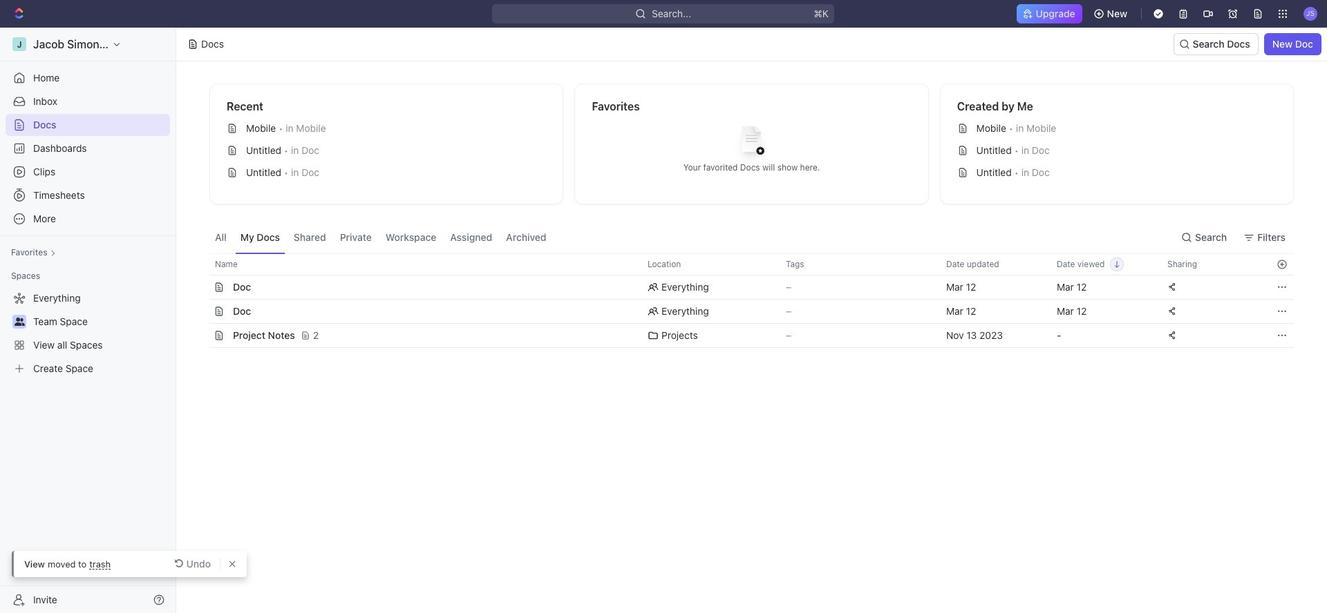 Task type: locate. For each thing, give the bounding box(es) containing it.
jacob simon's workspace, , element
[[12, 37, 26, 51]]

tab list
[[209, 221, 552, 254]]

tree
[[6, 288, 170, 380]]

row
[[194, 254, 1294, 276], [194, 275, 1294, 300], [194, 299, 1294, 324], [194, 324, 1294, 348]]

tree inside sidebar navigation
[[6, 288, 170, 380]]

sidebar navigation
[[0, 28, 179, 614]]

table
[[194, 254, 1294, 348]]



Task type: describe. For each thing, give the bounding box(es) containing it.
4 row from the top
[[194, 324, 1294, 348]]

no favorited docs image
[[724, 115, 780, 170]]

user group image
[[14, 318, 25, 326]]

2 row from the top
[[194, 275, 1294, 300]]

3 row from the top
[[194, 299, 1294, 324]]

1 row from the top
[[194, 254, 1294, 276]]



Task type: vqa. For each thing, say whether or not it's contained in the screenshot.
"Clear" associated with Clear all
no



